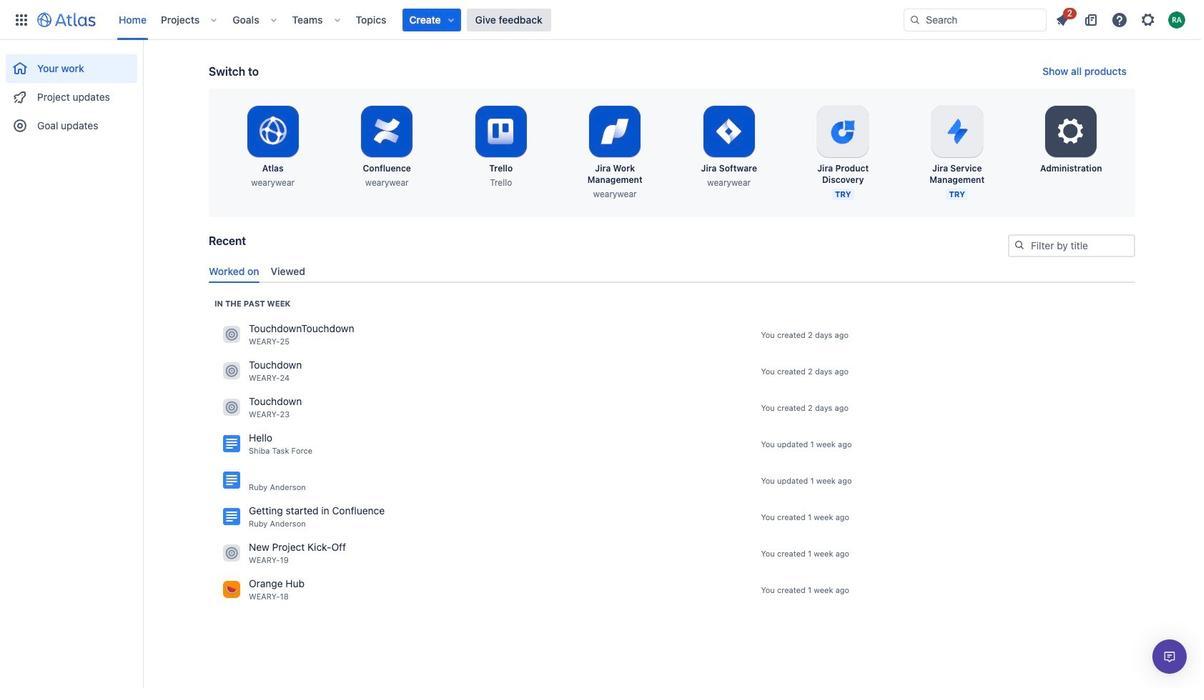 Task type: vqa. For each thing, say whether or not it's contained in the screenshot.
second Settings icon from right
no



Task type: describe. For each thing, give the bounding box(es) containing it.
settings image
[[1140, 11, 1157, 28]]

top element
[[9, 0, 904, 40]]

account image
[[1169, 11, 1186, 28]]

search image
[[910, 14, 921, 25]]

Search field
[[904, 8, 1047, 31]]

1 confluence image from the top
[[223, 436, 240, 453]]

2 confluence image from the top
[[223, 472, 240, 489]]

5 townsquare image from the top
[[223, 582, 240, 599]]

settings image
[[1054, 114, 1089, 149]]



Task type: locate. For each thing, give the bounding box(es) containing it.
confluence image
[[223, 436, 240, 453], [223, 472, 240, 489]]

help image
[[1111, 11, 1129, 28]]

0 vertical spatial confluence image
[[223, 436, 240, 453]]

4 townsquare image from the top
[[223, 545, 240, 562]]

2 townsquare image from the top
[[223, 363, 240, 380]]

1 townsquare image from the top
[[223, 326, 240, 344]]

banner
[[0, 0, 1202, 40]]

1 vertical spatial confluence image
[[223, 472, 240, 489]]

3 townsquare image from the top
[[223, 399, 240, 416]]

open intercom messenger image
[[1161, 649, 1179, 666]]

townsquare image
[[223, 326, 240, 344], [223, 363, 240, 380], [223, 399, 240, 416], [223, 545, 240, 562], [223, 582, 240, 599]]

group
[[6, 40, 137, 144]]

notifications image
[[1054, 11, 1071, 28]]

heading
[[215, 298, 291, 310]]

None search field
[[904, 8, 1047, 31]]

switch to... image
[[13, 11, 30, 28]]

confluence image
[[223, 509, 240, 526]]

tab list
[[203, 259, 1141, 283]]

Filter by title field
[[1010, 236, 1134, 256]]

search image
[[1014, 240, 1026, 251]]



